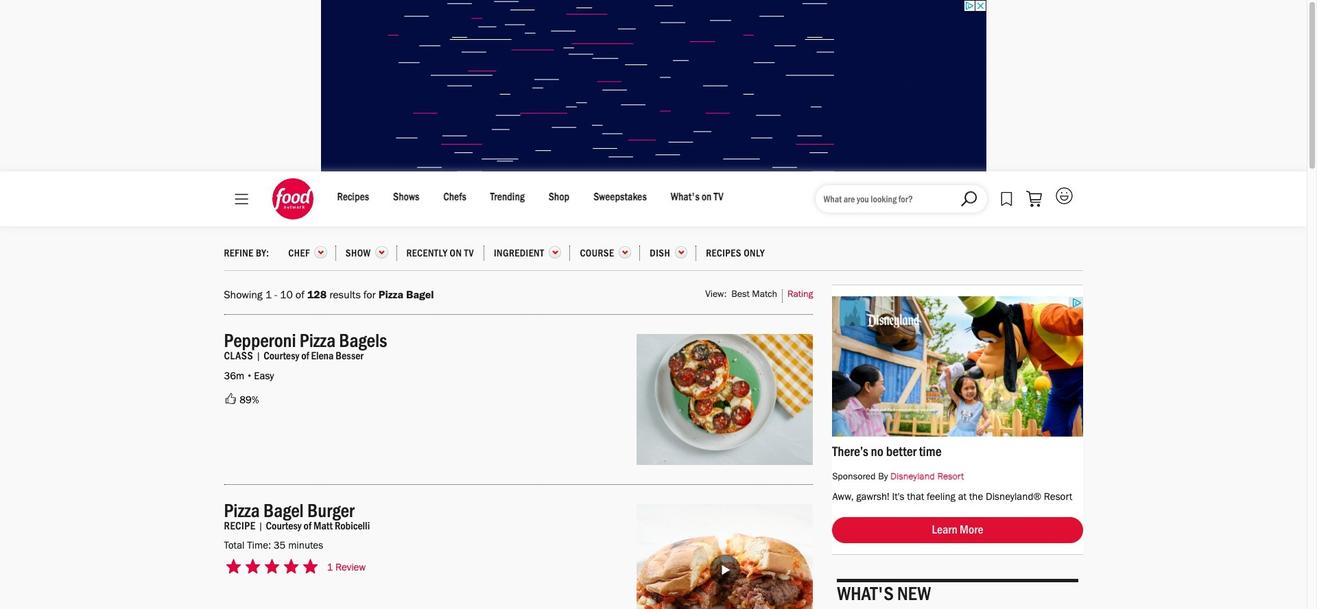 Task type: locate. For each thing, give the bounding box(es) containing it.
site search input text field
[[816, 185, 987, 213]]

submit site search image
[[961, 191, 977, 207]]

saves image
[[1001, 191, 1012, 207]]

user profile menu image
[[1056, 187, 1073, 205]]

advertisement element
[[321, 0, 986, 172]]

pizza bagel burger image
[[637, 504, 813, 609]]



Task type: describe. For each thing, give the bounding box(es) containing it.
main menu image
[[234, 194, 248, 204]]

shopping list image
[[1026, 191, 1042, 207]]

disneyland resort image
[[833, 296, 1083, 437]]

pepperoni pizza bagels image
[[637, 334, 813, 465]]

go to home page image
[[272, 178, 313, 220]]



